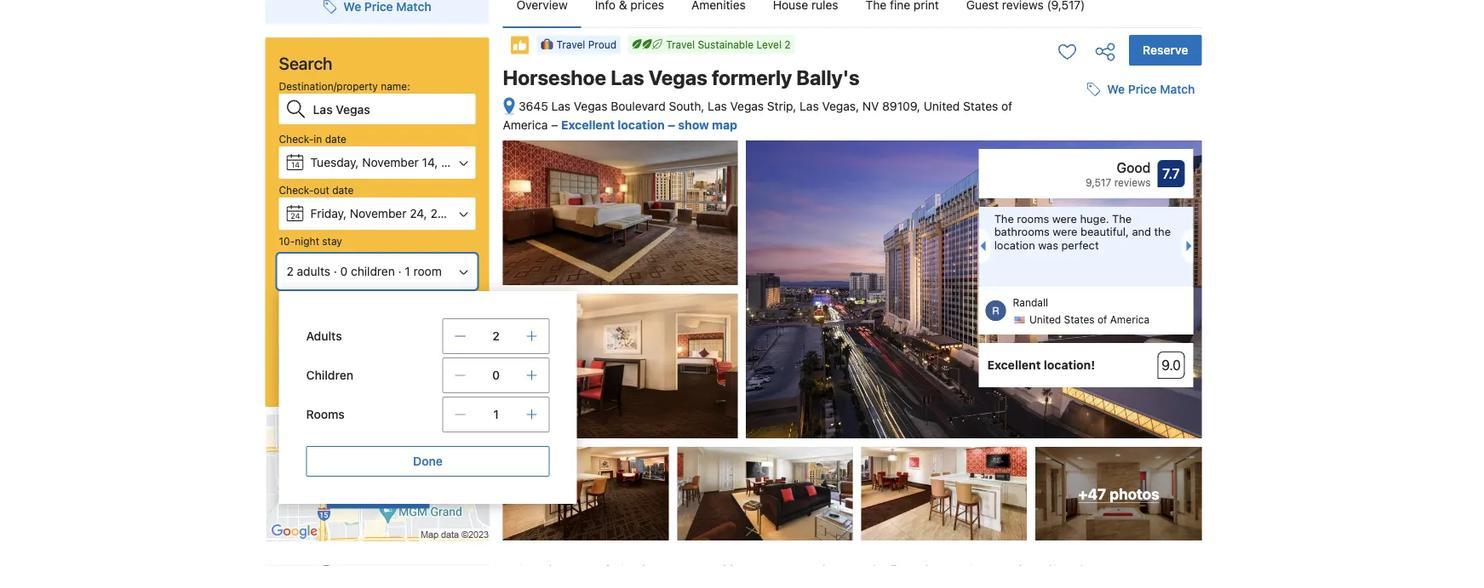 Task type: vqa. For each thing, say whether or not it's contained in the screenshot.
second 5 from the right
no



Task type: describe. For each thing, give the bounding box(es) containing it.
we price match
[[1108, 82, 1196, 96]]

check- for out
[[279, 184, 314, 196]]

vegas for boulevard
[[574, 99, 608, 113]]

beautiful,
[[1081, 226, 1129, 238]]

of inside "3645 las vegas boulevard south, las vegas strip, las vegas, nv 89109, united states of america"
[[1002, 99, 1013, 113]]

1 – from the left
[[551, 118, 558, 132]]

reserve button
[[1130, 35, 1202, 66]]

tuesday, november 14, 2023
[[310, 155, 470, 170]]

10-night stay
[[279, 235, 342, 247]]

states inside "3645 las vegas boulevard south, las vegas strip, las vegas, nv 89109, united states of america"
[[964, 99, 999, 113]]

2 horizontal spatial vegas
[[730, 99, 764, 113]]

las up map
[[708, 99, 727, 113]]

location!
[[1044, 358, 1096, 372]]

2 – from the left
[[668, 118, 675, 132]]

rooms
[[306, 408, 345, 422]]

and
[[1132, 226, 1152, 238]]

location inside the rooms were huge. the bathrooms were beautiful, and the location was perfect
[[995, 239, 1036, 252]]

children
[[351, 264, 395, 279]]

9.0
[[1162, 357, 1181, 374]]

3645
[[519, 99, 548, 113]]

date for check-out date
[[332, 184, 354, 196]]

entire
[[294, 300, 322, 312]]

2 the from the left
[[1113, 212, 1132, 225]]

nv
[[863, 99, 879, 113]]

we price match button
[[1080, 74, 1202, 105]]

out
[[314, 184, 330, 196]]

work
[[373, 322, 396, 334]]

show
[[678, 118, 709, 132]]

america inside "3645 las vegas boulevard south, las vegas strip, las vegas, nv 89109, united states of america"
[[503, 118, 548, 132]]

travel proud
[[557, 39, 617, 51]]

check-out date
[[279, 184, 354, 196]]

map
[[712, 118, 738, 132]]

– excellent location – show map
[[551, 118, 738, 132]]

were left huge.
[[1053, 212, 1078, 225]]

we
[[1108, 82, 1125, 96]]

huge.
[[1081, 212, 1110, 225]]

the rooms were huge. the bathrooms were beautiful, and the location was perfect
[[995, 212, 1171, 252]]

rated good element
[[988, 158, 1151, 178]]

adults
[[306, 329, 342, 343]]

room
[[414, 264, 442, 279]]

for
[[356, 322, 370, 334]]

november for friday,
[[350, 207, 407, 221]]

travel for travel sustainable level 2
[[666, 38, 695, 50]]

vegas,
[[822, 99, 860, 113]]

strip,
[[767, 99, 797, 113]]

level
[[757, 38, 782, 50]]

1 inside button
[[405, 264, 410, 279]]

click to open map view image
[[503, 97, 516, 116]]

match
[[1160, 82, 1196, 96]]

+47 photos
[[1079, 485, 1160, 503]]

united states of america
[[1030, 314, 1150, 326]]

&
[[360, 300, 367, 312]]

done button
[[306, 446, 550, 477]]

las right 3645
[[552, 99, 571, 113]]

1 horizontal spatial 0
[[492, 368, 500, 382]]

the
[[1155, 226, 1171, 238]]

horseshoe
[[503, 66, 607, 89]]

good 9,517 reviews
[[1086, 160, 1151, 188]]

Where are you going? field
[[306, 94, 476, 124]]

south,
[[669, 99, 705, 113]]

search
[[279, 53, 333, 73]]

1 vertical spatial 1
[[493, 408, 499, 422]]

valign  initial image
[[510, 35, 530, 55]]

children
[[306, 368, 354, 382]]

24
[[291, 211, 300, 220]]

check-in date
[[279, 133, 347, 145]]

excellent location!
[[988, 358, 1096, 372]]

bally's
[[797, 66, 860, 89]]

travel sustainable level 2
[[666, 38, 791, 50]]

entire homes & apartments
[[294, 300, 425, 312]]

2 for 2 adults · 0 children · 1 room
[[287, 264, 294, 279]]

search section
[[259, 0, 577, 543]]

were up perfect
[[1053, 226, 1078, 238]]

good
[[1117, 160, 1151, 176]]

2023 for tuesday, november 14, 2023
[[441, 155, 470, 170]]

price
[[1129, 82, 1157, 96]]

0 vertical spatial excellent
[[561, 118, 615, 132]]

3645 las vegas boulevard south, las vegas strip, las vegas, nv 89109, united states of america
[[503, 99, 1013, 132]]

scored 7.7 element
[[1158, 160, 1185, 188]]

united inside "3645 las vegas boulevard south, las vegas strip, las vegas, nv 89109, united states of america"
[[924, 99, 960, 113]]

done
[[413, 454, 443, 469]]

bathrooms
[[995, 226, 1050, 238]]

previous image
[[976, 241, 986, 251]]

1 · from the left
[[334, 264, 337, 279]]

2 for 2
[[493, 329, 500, 343]]

las up boulevard
[[611, 66, 645, 89]]



Task type: locate. For each thing, give the bounding box(es) containing it.
0 horizontal spatial excellent
[[561, 118, 615, 132]]

united right 89109,
[[924, 99, 960, 113]]

1 vertical spatial 0
[[492, 368, 500, 382]]

1 horizontal spatial 1
[[493, 408, 499, 422]]

1 vertical spatial location
[[995, 239, 1036, 252]]

–
[[551, 118, 558, 132], [668, 118, 675, 132]]

– down horseshoe
[[551, 118, 558, 132]]

1 horizontal spatial vegas
[[649, 66, 708, 89]]

november left the 14,
[[362, 155, 419, 170]]

2023
[[441, 155, 470, 170], [431, 207, 459, 221]]

0 vertical spatial date
[[325, 133, 347, 145]]

stay
[[322, 235, 342, 247]]

89109,
[[883, 99, 921, 113]]

7.7
[[1163, 166, 1180, 182]]

24,
[[410, 207, 427, 221]]

2 check- from the top
[[279, 184, 314, 196]]

check- up '14'
[[279, 133, 314, 145]]

adults
[[297, 264, 331, 279]]

las
[[611, 66, 645, 89], [552, 99, 571, 113], [708, 99, 727, 113], [800, 99, 819, 113]]

travel for travel proud
[[557, 39, 585, 51]]

0 horizontal spatial location
[[618, 118, 665, 132]]

– left show
[[668, 118, 675, 132]]

1 the from the left
[[995, 212, 1014, 225]]

1 check- from the top
[[279, 133, 314, 145]]

· right the 'adults'
[[334, 264, 337, 279]]

·
[[334, 264, 337, 279], [398, 264, 402, 279]]

next image
[[1187, 241, 1197, 251]]

14,
[[422, 155, 438, 170]]

0 horizontal spatial –
[[551, 118, 558, 132]]

1 horizontal spatial –
[[668, 118, 675, 132]]

in
[[314, 133, 322, 145]]

0 horizontal spatial vegas
[[574, 99, 608, 113]]

1 horizontal spatial of
[[1098, 314, 1108, 326]]

· right children
[[398, 264, 402, 279]]

0 horizontal spatial ·
[[334, 264, 337, 279]]

i'm
[[294, 322, 309, 334]]

date right out
[[332, 184, 354, 196]]

1 horizontal spatial travel
[[666, 38, 695, 50]]

november
[[362, 155, 419, 170], [350, 207, 407, 221]]

location down boulevard
[[618, 118, 665, 132]]

america
[[503, 118, 548, 132], [1111, 314, 1150, 326]]

2 travel from the left
[[557, 39, 585, 51]]

friday, november 24, 2023
[[310, 207, 459, 221]]

1 travel from the left
[[666, 38, 695, 50]]

2023 right the 14,
[[441, 155, 470, 170]]

november left 24,
[[350, 207, 407, 221]]

were
[[1053, 212, 1078, 225], [1053, 226, 1078, 238]]

travel up horseshoe las vegas formerly bally's on the top
[[666, 38, 695, 50]]

1 horizontal spatial the
[[1113, 212, 1132, 225]]

1 vertical spatial date
[[332, 184, 354, 196]]

1 vertical spatial america
[[1111, 314, 1150, 326]]

1 vertical spatial excellent
[[988, 358, 1041, 372]]

0 horizontal spatial america
[[503, 118, 548, 132]]

excellent down boulevard
[[561, 118, 615, 132]]

tuesday,
[[310, 155, 359, 170]]

1 up the done button
[[493, 408, 499, 422]]

0 horizontal spatial 1
[[405, 264, 410, 279]]

0 horizontal spatial the
[[995, 212, 1014, 225]]

0 vertical spatial 0
[[340, 264, 348, 279]]

2 horizontal spatial 2
[[785, 38, 791, 50]]

night
[[295, 235, 319, 247]]

november for tuesday,
[[362, 155, 419, 170]]

0 vertical spatial states
[[964, 99, 999, 113]]

the up "beautiful,"
[[1113, 212, 1132, 225]]

0 horizontal spatial 2
[[287, 264, 294, 279]]

14
[[291, 160, 300, 169]]

proud
[[588, 39, 617, 51]]

las right strip,
[[800, 99, 819, 113]]

date
[[325, 133, 347, 145], [332, 184, 354, 196]]

1 horizontal spatial location
[[995, 239, 1036, 252]]

check- for in
[[279, 133, 314, 145]]

0 vertical spatial check-
[[279, 133, 314, 145]]

boulevard
[[611, 99, 666, 113]]

2023 for friday, november 24, 2023
[[431, 207, 459, 221]]

apartments
[[370, 300, 425, 312]]

homes
[[325, 300, 357, 312]]

0 vertical spatial 2
[[785, 38, 791, 50]]

date for check-in date
[[325, 133, 347, 145]]

2 inside button
[[287, 264, 294, 279]]

0 vertical spatial 1
[[405, 264, 410, 279]]

1 vertical spatial of
[[1098, 314, 1108, 326]]

1 vertical spatial check-
[[279, 184, 314, 196]]

2 adults · 0 children · 1 room button
[[279, 256, 476, 288]]

0 horizontal spatial travel
[[557, 39, 585, 51]]

2 vertical spatial 2
[[493, 329, 500, 343]]

1 horizontal spatial excellent
[[988, 358, 1041, 372]]

traveling
[[312, 322, 353, 334]]

0 vertical spatial of
[[1002, 99, 1013, 113]]

1 horizontal spatial united
[[1030, 314, 1062, 326]]

0 horizontal spatial of
[[1002, 99, 1013, 113]]

scored 9.0 element
[[1158, 352, 1185, 379]]

0 vertical spatial 2023
[[441, 155, 470, 170]]

sustainable
[[698, 38, 754, 50]]

2023 right 24,
[[431, 207, 459, 221]]

united
[[924, 99, 960, 113], [1030, 314, 1062, 326]]

excellent
[[561, 118, 615, 132], [988, 358, 1041, 372]]

0 vertical spatial united
[[924, 99, 960, 113]]

excellent location – show map button
[[561, 118, 738, 132]]

the up bathrooms
[[995, 212, 1014, 225]]

check- down '14'
[[279, 184, 314, 196]]

location down bathrooms
[[995, 239, 1036, 252]]

1 vertical spatial 2023
[[431, 207, 459, 221]]

i'm traveling for work
[[294, 322, 396, 334]]

formerly
[[712, 66, 792, 89]]

9,517
[[1086, 176, 1112, 188]]

excellent left location!
[[988, 358, 1041, 372]]

vegas down horseshoe
[[574, 99, 608, 113]]

perfect
[[1062, 239, 1099, 252]]

1 vertical spatial united
[[1030, 314, 1062, 326]]

vegas
[[649, 66, 708, 89], [574, 99, 608, 113], [730, 99, 764, 113]]

was
[[1039, 239, 1059, 252]]

states up location!
[[1064, 314, 1095, 326]]

0 inside button
[[340, 264, 348, 279]]

0 horizontal spatial united
[[924, 99, 960, 113]]

+47 photos link
[[1036, 447, 1202, 541]]

10-
[[279, 235, 295, 247]]

vegas up south,
[[649, 66, 708, 89]]

1 horizontal spatial states
[[1064, 314, 1095, 326]]

reserve
[[1143, 43, 1189, 57]]

travel left proud
[[557, 39, 585, 51]]

1 left room
[[405, 264, 410, 279]]

location
[[618, 118, 665, 132], [995, 239, 1036, 252]]

states right 89109,
[[964, 99, 999, 113]]

travel
[[666, 38, 695, 50], [557, 39, 585, 51]]

horseshoe las vegas formerly bally's
[[503, 66, 860, 89]]

date right in
[[325, 133, 347, 145]]

reviews
[[1115, 176, 1151, 188]]

0
[[340, 264, 348, 279], [492, 368, 500, 382]]

2 adults · 0 children · 1 room
[[287, 264, 442, 279]]

vegas for formerly
[[649, 66, 708, 89]]

of
[[1002, 99, 1013, 113], [1098, 314, 1108, 326]]

rooms
[[1017, 212, 1050, 225]]

name:
[[381, 80, 410, 92]]

1 horizontal spatial ·
[[398, 264, 402, 279]]

0 horizontal spatial 0
[[340, 264, 348, 279]]

1 horizontal spatial 2
[[493, 329, 500, 343]]

2
[[785, 38, 791, 50], [287, 264, 294, 279], [493, 329, 500, 343]]

united down 'randall' on the bottom of the page
[[1030, 314, 1062, 326]]

1 vertical spatial 2
[[287, 264, 294, 279]]

destination/property name:
[[279, 80, 410, 92]]

1 horizontal spatial america
[[1111, 314, 1150, 326]]

0 horizontal spatial states
[[964, 99, 999, 113]]

1 vertical spatial november
[[350, 207, 407, 221]]

check-
[[279, 133, 314, 145], [279, 184, 314, 196]]

friday,
[[310, 207, 347, 221]]

2 · from the left
[[398, 264, 402, 279]]

1
[[405, 264, 410, 279], [493, 408, 499, 422]]

photos
[[1110, 485, 1160, 503]]

the
[[995, 212, 1014, 225], [1113, 212, 1132, 225]]

0 vertical spatial location
[[618, 118, 665, 132]]

0 vertical spatial november
[[362, 155, 419, 170]]

0 vertical spatial america
[[503, 118, 548, 132]]

randall
[[1013, 297, 1049, 309]]

destination/property
[[279, 80, 378, 92]]

vegas up map
[[730, 99, 764, 113]]

+47
[[1079, 485, 1107, 503]]

1 vertical spatial states
[[1064, 314, 1095, 326]]



